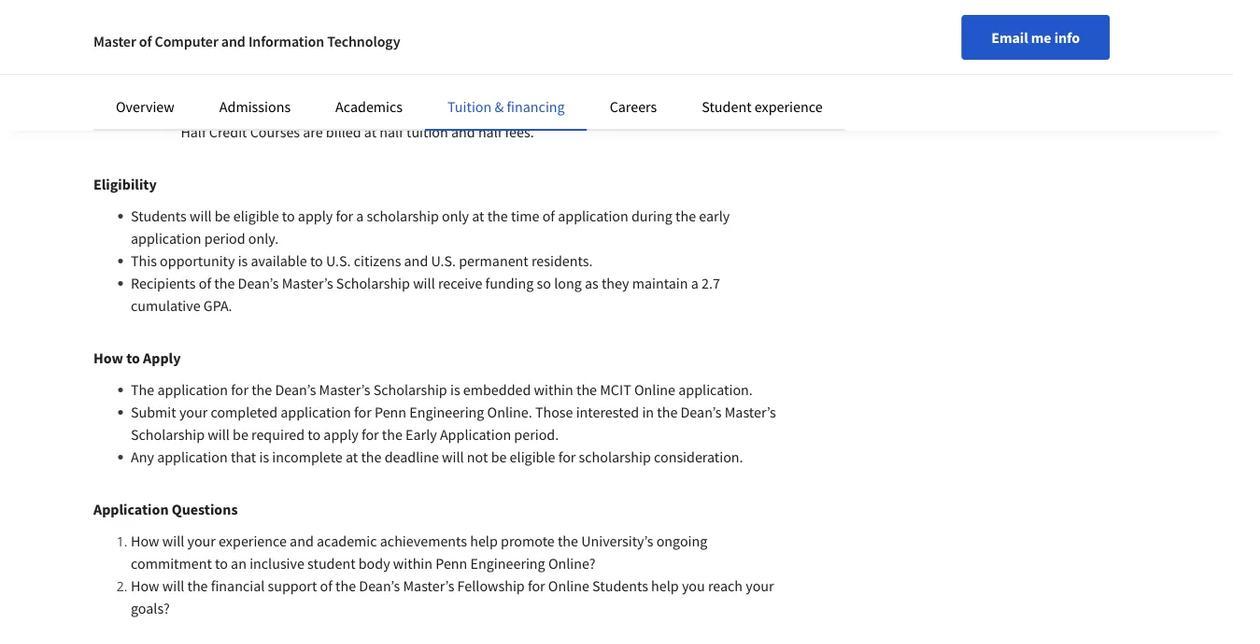 Task type: vqa. For each thing, say whether or not it's contained in the screenshot.
EXPERIENCE
yes



Task type: describe. For each thing, give the bounding box(es) containing it.
tuition & financing
[[448, 97, 565, 116]]

eligible inside the application for the dean's master's scholarship is embedded within the mcit online application. submit your completed application for penn engineering online. those interested in the dean's master's scholarship will be required to apply for the early application period. any application that is incomplete at the deadline will not be eligible for scholarship consideration.
[[510, 447, 555, 466]]

how for how will your experience and academic achievements help promote the university's ongoing commitment to an inclusive student body within penn engineering online? how will the financial support of the dean's master's fellowship for online students help you reach your goals?
[[131, 532, 159, 550]]

application.
[[678, 380, 753, 399]]

maintain
[[632, 274, 688, 292]]

of down opportunity
[[199, 274, 211, 292]]

academics
[[335, 97, 403, 116]]

a up the citizens
[[356, 206, 364, 225]]

dean's inside 'students will be eligible to apply for a scholarship only at the time of application during the early application period only. this opportunity is available to u.s. citizens and u.s. permanent residents. recipients of the dean's master's scholarship will receive funding so long as they maintain a 2.7 cumulative gpa.'
[[238, 274, 279, 292]]

will down the "commitment"
[[162, 576, 184, 595]]

to left apply
[[126, 348, 140, 367]]

application up this
[[131, 229, 201, 248]]

$3,330
[[219, 55, 260, 74]]

at inside *tuition and fees are posted as a guide and will be adjusted on a yearly basis. **half credit courses are billed at half tuition and half fees.
[[364, 122, 377, 141]]

a left guide
[[362, 100, 370, 119]]

reach
[[708, 576, 743, 595]]

2023–2024
[[131, 33, 201, 51]]

apply inside 'students will be eligible to apply for a scholarship only at the time of application during the early application period only. this opportunity is available to u.s. citizens and u.s. permanent residents. recipients of the dean's master's scholarship will receive funding so long as they maintain a 2.7 cumulative gpa.'
[[298, 206, 333, 225]]

billed
[[326, 122, 361, 141]]

ongoing
[[656, 532, 708, 550]]

questions
[[172, 500, 238, 518]]

1 u.s. from the left
[[326, 251, 351, 270]]

tuition:
[[168, 55, 216, 74]]

you
[[682, 576, 705, 595]]

students inside how will your experience and academic achievements help promote the university's ongoing commitment to an inclusive student body within penn engineering online? how will the financial support of the dean's master's fellowship for online students help you reach your goals?
[[592, 576, 648, 595]]

eligibility
[[93, 175, 157, 193]]

to inside how will your experience and academic achievements help promote the university's ongoing commitment to an inclusive student body within penn engineering online? how will the financial support of the dean's master's fellowship for online students help you reach your goals?
[[215, 554, 228, 573]]

guide
[[373, 100, 408, 119]]

master of computer and information technology
[[93, 32, 400, 50]]

2.7
[[702, 274, 720, 292]]

only.
[[248, 229, 279, 248]]

goals?
[[131, 599, 170, 618]]

0 horizontal spatial are
[[277, 100, 297, 119]]

will up the "commitment"
[[162, 532, 184, 550]]

this
[[131, 251, 157, 270]]

only
[[442, 206, 469, 225]]

email
[[991, 28, 1028, 47]]

tuition
[[406, 122, 448, 141]]

period
[[204, 229, 245, 248]]

overview link
[[116, 97, 175, 116]]

0 horizontal spatial application
[[93, 500, 169, 518]]

email me info
[[991, 28, 1080, 47]]

1 vertical spatial are
[[303, 122, 323, 141]]

engineering for help
[[470, 554, 545, 573]]

apply inside the application for the dean's master's scholarship is embedded within the mcit online application. submit your completed application for penn engineering online. those interested in the dean's master's scholarship will be required to apply for the early application period. any application that is incomplete at the deadline will not be eligible for scholarship consideration.
[[324, 425, 358, 444]]

and inside how will your experience and academic achievements help promote the university's ongoing commitment to an inclusive student body within penn engineering online? how will the financial support of the dean's master's fellowship for online students help you reach your goals?
[[290, 532, 314, 550]]

incomplete
[[272, 447, 343, 466]]

the application for the dean's master's scholarship is embedded within the mcit online application. submit your completed application for penn engineering online. those interested in the dean's master's scholarship will be required to apply for the early application period. any application that is incomplete at the deadline will not be eligible for scholarship consideration.
[[131, 380, 776, 466]]

submit
[[131, 403, 176, 421]]

embedded
[[463, 380, 531, 399]]

penn for achievements
[[436, 554, 467, 573]]

a left 2.7
[[691, 274, 699, 292]]

citizens
[[354, 251, 401, 270]]

for inside how will your experience and academic achievements help promote the university's ongoing commitment to an inclusive student body within penn engineering online? how will the financial support of the dean's master's fellowship for online students help you reach your goals?
[[528, 576, 545, 595]]

master's up incomplete
[[319, 380, 370, 399]]

students will be eligible to apply for a scholarship only at the time of application during the early application period only. this opportunity is available to u.s. citizens and u.s. permanent residents. recipients of the dean's master's scholarship will receive funding so long as they maintain a 2.7 cumulative gpa.
[[131, 206, 730, 315]]

consideration.
[[654, 447, 743, 466]]

admissions link
[[219, 97, 291, 116]]

online inside the application for the dean's master's scholarship is embedded within the mcit online application. submit your completed application for penn engineering online. those interested in the dean's master's scholarship will be required to apply for the early application period. any application that is incomplete at the deadline will not be eligible for scholarship consideration.
[[634, 380, 675, 399]]

will inside *tuition and fees are posted as a guide and will be adjusted on a yearly basis. **half credit courses are billed at half tuition and half fees.
[[438, 100, 460, 119]]

student experience link
[[702, 97, 823, 116]]

info
[[1054, 28, 1080, 47]]

interested
[[576, 403, 639, 421]]

be inside 'students will be eligible to apply for a scholarship only at the time of application during the early application period only. this opportunity is available to u.s. citizens and u.s. permanent residents. recipients of the dean's master's scholarship will receive funding so long as they maintain a 2.7 cumulative gpa.'
[[215, 206, 230, 225]]

to inside the application for the dean's master's scholarship is embedded within the mcit online application. submit your completed application for penn engineering online. those interested in the dean's master's scholarship will be required to apply for the early application period. any application that is incomplete at the deadline will not be eligible for scholarship consideration.
[[308, 425, 321, 444]]

university's
[[581, 532, 653, 550]]

me
[[1031, 28, 1052, 47]]

recipients
[[131, 274, 196, 292]]

an
[[231, 554, 247, 573]]

- regular admission deadline
[[910, 22, 1093, 41]]

will down completed
[[208, 425, 230, 444]]

tuition
[[448, 97, 492, 116]]

required
[[251, 425, 305, 444]]

on
[[539, 100, 555, 119]]

long
[[554, 274, 582, 292]]

classes
[[923, 63, 968, 80]]

promote
[[501, 532, 555, 550]]

2 u.s. from the left
[[431, 251, 456, 270]]

to right available
[[310, 251, 323, 270]]

scholarship inside 'students will be eligible to apply for a scholarship only at the time of application during the early application period only. this opportunity is available to u.s. citizens and u.s. permanent residents. recipients of the dean's master's scholarship will receive funding so long as they maintain a 2.7 cumulative gpa.'
[[367, 206, 439, 225]]

within inside the application for the dean's master's scholarship is embedded within the mcit online application. submit your completed application for penn engineering online. those interested in the dean's master's scholarship will be required to apply for the early application period. any application that is incomplete at the deadline will not be eligible for scholarship consideration.
[[534, 380, 573, 399]]

any
[[131, 447, 154, 466]]

and up $3,330
[[221, 32, 246, 50]]

period.
[[514, 425, 559, 444]]

available
[[251, 251, 307, 270]]

begin
[[971, 63, 1005, 80]]

**half
[[168, 122, 206, 141]]

opportunity
[[160, 251, 235, 270]]

of right time at the top of page
[[542, 206, 555, 225]]

financing
[[507, 97, 565, 116]]

0 vertical spatial help
[[470, 532, 498, 550]]

master
[[93, 32, 136, 50]]

online inside how will your experience and academic achievements help promote the university's ongoing commitment to an inclusive student body within penn engineering online? how will the financial support of the dean's master's fellowship for online students help you reach your goals?
[[548, 576, 589, 595]]

2 vertical spatial scholarship
[[131, 425, 205, 444]]

student
[[702, 97, 752, 116]]

fellowship
[[457, 576, 525, 595]]

regular
[[920, 22, 968, 41]]

2023–2024 academic year costs*
[[131, 33, 344, 51]]

cumulative
[[131, 296, 200, 315]]

2 vertical spatial how
[[131, 576, 159, 595]]

list item inside the - regular admission deadline list
[[833, 62, 1093, 81]]

student
[[307, 554, 356, 573]]

master's inside 'students will be eligible to apply for a scholarship only at the time of application during the early application period only. this opportunity is available to u.s. citizens and u.s. permanent residents. recipients of the dean's master's scholarship will receive funding so long as they maintain a 2.7 cumulative gpa.'
[[282, 274, 333, 292]]

funding
[[485, 274, 534, 292]]

academic
[[204, 33, 268, 51]]

courses
[[250, 122, 300, 141]]

will left receive
[[413, 274, 435, 292]]

support
[[268, 576, 317, 595]]

so
[[537, 274, 551, 292]]

basis.
[[609, 100, 645, 119]]

yearly
[[569, 100, 606, 119]]

residents.
[[532, 251, 593, 270]]

2 horizontal spatial is
[[450, 380, 460, 399]]

master's inside how will your experience and academic achievements help promote the university's ongoing commitment to an inclusive student body within penn engineering online? how will the financial support of the dean's master's fellowship for online students help you reach your goals?
[[403, 576, 454, 595]]

technology
[[327, 32, 400, 50]]

tuition: $3,330 per course unit
[[168, 55, 356, 74]]

the
[[131, 380, 154, 399]]

application right any
[[157, 447, 228, 466]]



Task type: locate. For each thing, give the bounding box(es) containing it.
and inside 'students will be eligible to apply for a scholarship only at the time of application during the early application period only. this opportunity is available to u.s. citizens and u.s. permanent residents. recipients of the dean's master's scholarship will receive funding so long as they maintain a 2.7 cumulative gpa.'
[[404, 251, 428, 270]]

list item containing august 2024
[[833, 62, 1093, 81]]

within down achievements
[[393, 554, 433, 573]]

1 vertical spatial apply
[[324, 425, 358, 444]]

at
[[364, 122, 377, 141], [472, 206, 484, 225], [346, 447, 358, 466]]

half down guide
[[380, 122, 403, 141]]

deadline inside list
[[1038, 22, 1093, 41]]

at right only
[[472, 206, 484, 225]]

is down period
[[238, 251, 248, 270]]

how left apply
[[93, 348, 123, 367]]

within
[[534, 380, 573, 399], [393, 554, 433, 573]]

*tuition and fees are posted as a guide and will be adjusted on a yearly basis. **half credit courses are billed at half tuition and half fees.
[[168, 100, 645, 141]]

scholarship up early
[[373, 380, 447, 399]]

0 horizontal spatial penn
[[375, 403, 406, 421]]

is
[[238, 251, 248, 270], [450, 380, 460, 399], [259, 447, 269, 466]]

as inside 'students will be eligible to apply for a scholarship only at the time of application during the early application period only. this opportunity is available to u.s. citizens and u.s. permanent residents. recipients of the dean's master's scholarship will receive funding so long as they maintain a 2.7 cumulative gpa.'
[[585, 274, 599, 292]]

gpa.
[[203, 296, 232, 315]]

be left the &
[[463, 100, 479, 119]]

2 half from the left
[[478, 122, 502, 141]]

1 horizontal spatial as
[[585, 274, 599, 292]]

careers link
[[610, 97, 657, 116]]

of down student
[[320, 576, 332, 595]]

half down the &
[[478, 122, 502, 141]]

your right reach
[[746, 576, 774, 595]]

students down the university's
[[592, 576, 648, 595]]

u.s.
[[326, 251, 351, 270], [431, 251, 456, 270]]

scholarship down submit
[[131, 425, 205, 444]]

0 vertical spatial at
[[364, 122, 377, 141]]

0 vertical spatial apply
[[298, 206, 333, 225]]

adjusted
[[482, 100, 536, 119]]

master's down the application.
[[725, 403, 776, 421]]

dean's down available
[[238, 274, 279, 292]]

apply up available
[[298, 206, 333, 225]]

dean's inside how will your experience and academic achievements help promote the university's ongoing commitment to an inclusive student body within penn engineering online? how will the financial support of the dean's master's fellowship for online students help you reach your goals?
[[359, 576, 400, 595]]

dean's
[[238, 274, 279, 292], [275, 380, 316, 399], [681, 403, 722, 421], [359, 576, 400, 595]]

application questions
[[93, 500, 238, 518]]

dean's down the application.
[[681, 403, 722, 421]]

application down any
[[93, 500, 169, 518]]

1 vertical spatial -
[[915, 63, 919, 80]]

0 horizontal spatial is
[[238, 251, 248, 270]]

1 horizontal spatial within
[[534, 380, 573, 399]]

be inside *tuition and fees are posted as a guide and will be adjusted on a yearly basis. **half credit courses are billed at half tuition and half fees.
[[463, 100, 479, 119]]

1 horizontal spatial experience
[[755, 97, 823, 116]]

1 vertical spatial as
[[585, 274, 599, 292]]

to up available
[[282, 206, 295, 225]]

a right on
[[558, 100, 566, 119]]

0 vertical spatial application
[[440, 425, 511, 444]]

scholarship inside the application for the dean's master's scholarship is embedded within the mcit online application. submit your completed application for penn engineering online. those interested in the dean's master's scholarship will be required to apply for the early application period. any application that is incomplete at the deadline will not be eligible for scholarship consideration.
[[579, 447, 651, 466]]

- left regular
[[913, 22, 917, 41]]

*tuition
[[168, 100, 219, 119]]

online?
[[548, 554, 596, 573]]

penn up early
[[375, 403, 406, 421]]

of
[[139, 32, 152, 50], [542, 206, 555, 225], [199, 274, 211, 292], [320, 576, 332, 595]]

- right the 2024
[[915, 63, 919, 80]]

0 vertical spatial scholarship
[[336, 274, 410, 292]]

overview
[[116, 97, 175, 116]]

eligible up only.
[[233, 206, 279, 225]]

help left promote
[[470, 532, 498, 550]]

1 vertical spatial students
[[592, 576, 648, 595]]

0 vertical spatial students
[[131, 206, 187, 225]]

deadline
[[1038, 22, 1093, 41], [385, 447, 439, 466]]

1 vertical spatial scholarship
[[373, 380, 447, 399]]

list item
[[833, 62, 1093, 81]]

experience right student
[[755, 97, 823, 116]]

0 vertical spatial as
[[346, 100, 360, 119]]

eligible down period.
[[510, 447, 555, 466]]

dean's up required
[[275, 380, 316, 399]]

1 vertical spatial online
[[548, 576, 589, 595]]

application down apply
[[157, 380, 228, 399]]

1 horizontal spatial penn
[[436, 554, 467, 573]]

will
[[438, 100, 460, 119], [190, 206, 212, 225], [413, 274, 435, 292], [208, 425, 230, 444], [442, 447, 464, 466], [162, 532, 184, 550], [162, 576, 184, 595]]

1 vertical spatial application
[[93, 500, 169, 518]]

to left "an"
[[215, 554, 228, 573]]

academics link
[[335, 97, 403, 116]]

tuition & financing link
[[448, 97, 565, 116]]

a
[[362, 100, 370, 119], [558, 100, 566, 119], [356, 206, 364, 225], [691, 274, 699, 292]]

2024
[[882, 63, 912, 80]]

u.s. up receive
[[431, 251, 456, 270]]

and up credit
[[222, 100, 246, 119]]

apply
[[143, 348, 181, 367]]

2 horizontal spatial at
[[472, 206, 484, 225]]

and up tuition
[[411, 100, 435, 119]]

to
[[282, 206, 295, 225], [310, 251, 323, 270], [126, 348, 140, 367], [308, 425, 321, 444], [215, 554, 228, 573]]

within inside how will your experience and academic achievements help promote the university's ongoing commitment to an inclusive student body within penn engineering online? how will the financial support of the dean's master's fellowship for online students help you reach your goals?
[[393, 554, 433, 573]]

how up the "commitment"
[[131, 532, 159, 550]]

during
[[632, 206, 673, 225]]

deadline inside the application for the dean's master's scholarship is embedded within the mcit online application. submit your completed application for penn engineering online. those interested in the dean's master's scholarship will be required to apply for the early application period. any application that is incomplete at the deadline will not be eligible for scholarship consideration.
[[385, 447, 439, 466]]

0 vertical spatial within
[[534, 380, 573, 399]]

application
[[558, 206, 629, 225], [131, 229, 201, 248], [157, 380, 228, 399], [281, 403, 351, 421], [157, 447, 228, 466]]

1 horizontal spatial at
[[364, 122, 377, 141]]

0 horizontal spatial eligible
[[233, 206, 279, 225]]

academic
[[317, 532, 377, 550]]

early
[[406, 425, 437, 444]]

2 vertical spatial is
[[259, 447, 269, 466]]

completed
[[211, 403, 278, 421]]

-
[[913, 22, 917, 41], [915, 63, 919, 80]]

application up required
[[281, 403, 351, 421]]

apply up incomplete
[[324, 425, 358, 444]]

and right the citizens
[[404, 251, 428, 270]]

experience inside how will your experience and academic achievements help promote the university's ongoing commitment to an inclusive student body within penn engineering online? how will the financial support of the dean's master's fellowship for online students help you reach your goals?
[[219, 532, 287, 550]]

unit
[[331, 55, 356, 74]]

1 horizontal spatial help
[[651, 576, 679, 595]]

1 vertical spatial at
[[472, 206, 484, 225]]

course
[[287, 55, 328, 74]]

eligible inside 'students will be eligible to apply for a scholarship only at the time of application during the early application period only. this opportunity is available to u.s. citizens and u.s. permanent residents. recipients of the dean's master's scholarship will receive funding so long as they maintain a 2.7 cumulative gpa.'
[[233, 206, 279, 225]]

august
[[833, 63, 878, 80]]

1 horizontal spatial students
[[592, 576, 648, 595]]

experience up "an"
[[219, 532, 287, 550]]

email me info button
[[962, 15, 1110, 60]]

be up that
[[233, 425, 248, 444]]

1 vertical spatial eligible
[[510, 447, 555, 466]]

scholarship down the citizens
[[336, 274, 410, 292]]

online up in
[[634, 380, 675, 399]]

posted
[[300, 100, 343, 119]]

0 vertical spatial penn
[[375, 403, 406, 421]]

0 vertical spatial is
[[238, 251, 248, 270]]

not
[[467, 447, 488, 466]]

scholarship inside 'students will be eligible to apply for a scholarship only at the time of application during the early application period only. this opportunity is available to u.s. citizens and u.s. permanent residents. recipients of the dean's master's scholarship will receive funding so long as they maintain a 2.7 cumulative gpa.'
[[336, 274, 410, 292]]

1 vertical spatial engineering
[[470, 554, 545, 573]]

1 vertical spatial within
[[393, 554, 433, 573]]

dean's down the body on the left bottom
[[359, 576, 400, 595]]

students
[[131, 206, 187, 225], [592, 576, 648, 595]]

0 vertical spatial -
[[913, 22, 917, 41]]

be
[[463, 100, 479, 119], [215, 206, 230, 225], [233, 425, 248, 444], [491, 447, 507, 466]]

0 horizontal spatial as
[[346, 100, 360, 119]]

application up not
[[440, 425, 511, 444]]

1 horizontal spatial half
[[478, 122, 502, 141]]

commitment
[[131, 554, 212, 573]]

1 horizontal spatial u.s.
[[431, 251, 456, 270]]

and up "inclusive"
[[290, 532, 314, 550]]

engineering
[[409, 403, 484, 421], [470, 554, 545, 573]]

deadline down early
[[385, 447, 439, 466]]

how up goals?
[[131, 576, 159, 595]]

online.
[[487, 403, 532, 421]]

help left you
[[651, 576, 679, 595]]

0 vertical spatial eligible
[[233, 206, 279, 225]]

1 horizontal spatial eligible
[[510, 447, 555, 466]]

1 vertical spatial experience
[[219, 532, 287, 550]]

as right long
[[585, 274, 599, 292]]

early
[[699, 206, 730, 225]]

online
[[634, 380, 675, 399], [548, 576, 589, 595]]

0 horizontal spatial experience
[[219, 532, 287, 550]]

within up those
[[534, 380, 573, 399]]

deadline right email
[[1038, 22, 1093, 41]]

- regular admission deadline list
[[823, 0, 1093, 81]]

&
[[495, 97, 504, 116]]

1 horizontal spatial application
[[440, 425, 511, 444]]

are up 'courses'
[[277, 100, 297, 119]]

0 vertical spatial how
[[93, 348, 123, 367]]

admissions
[[219, 97, 291, 116]]

will left not
[[442, 447, 464, 466]]

application up residents. on the top left
[[558, 206, 629, 225]]

of right master
[[139, 32, 152, 50]]

careers
[[610, 97, 657, 116]]

1 horizontal spatial are
[[303, 122, 323, 141]]

0 horizontal spatial within
[[393, 554, 433, 573]]

2 vertical spatial at
[[346, 447, 358, 466]]

2 vertical spatial your
[[746, 576, 774, 595]]

time
[[511, 206, 539, 225]]

is left embedded
[[450, 380, 460, 399]]

help
[[470, 532, 498, 550], [651, 576, 679, 595]]

students inside 'students will be eligible to apply for a scholarship only at the time of application during the early application period only. this opportunity is available to u.s. citizens and u.s. permanent residents. recipients of the dean's master's scholarship will receive funding so long as they maintain a 2.7 cumulative gpa.'
[[131, 206, 187, 225]]

1 vertical spatial help
[[651, 576, 679, 595]]

that
[[231, 447, 256, 466]]

will up tuition
[[438, 100, 460, 119]]

0 vertical spatial experience
[[755, 97, 823, 116]]

0 vertical spatial scholarship
[[367, 206, 439, 225]]

your inside the application for the dean's master's scholarship is embedded within the mcit online application. submit your completed application for penn engineering online. those interested in the dean's master's scholarship will be required to apply for the early application period. any application that is incomplete at the deadline will not be eligible for scholarship consideration.
[[179, 403, 208, 421]]

be up period
[[215, 206, 230, 225]]

0 horizontal spatial at
[[346, 447, 358, 466]]

engineering up early
[[409, 403, 484, 421]]

1 vertical spatial your
[[187, 532, 216, 550]]

0 horizontal spatial half
[[380, 122, 403, 141]]

credit
[[209, 122, 247, 141]]

engineering for is
[[409, 403, 484, 421]]

penn for scholarship
[[375, 403, 406, 421]]

of inside how will your experience and academic achievements help promote the university's ongoing commitment to an inclusive student body within penn engineering online? how will the financial support of the dean's master's fellowship for online students help you reach your goals?
[[320, 576, 332, 595]]

at inside 'students will be eligible to apply for a scholarship only at the time of application during the early application period only. this opportunity is available to u.s. citizens and u.s. permanent residents. recipients of the dean's master's scholarship will receive funding so long as they maintain a 2.7 cumulative gpa.'
[[472, 206, 484, 225]]

admission
[[971, 22, 1035, 41]]

students down eligibility
[[131, 206, 187, 225]]

0 vertical spatial your
[[179, 403, 208, 421]]

engineering up fellowship in the bottom left of the page
[[470, 554, 545, 573]]

1 vertical spatial how
[[131, 532, 159, 550]]

is right that
[[259, 447, 269, 466]]

and down the tuition
[[451, 122, 475, 141]]

application inside the application for the dean's master's scholarship is embedded within the mcit online application. submit your completed application for penn engineering online. those interested in the dean's master's scholarship will be required to apply for the early application period. any application that is incomplete at the deadline will not be eligible for scholarship consideration.
[[440, 425, 511, 444]]

costs*
[[302, 33, 344, 51]]

at inside the application for the dean's master's scholarship is embedded within the mcit online application. submit your completed application for penn engineering online. those interested in the dean's master's scholarship will be required to apply for the early application period. any application that is incomplete at the deadline will not be eligible for scholarship consideration.
[[346, 447, 358, 466]]

mcit
[[600, 380, 631, 399]]

for inside 'students will be eligible to apply for a scholarship only at the time of application during the early application period only. this opportunity is available to u.s. citizens and u.s. permanent residents. recipients of the dean's master's scholarship will receive funding so long as they maintain a 2.7 cumulative gpa.'
[[336, 206, 353, 225]]

experience
[[755, 97, 823, 116], [219, 532, 287, 550]]

engineering inside how will your experience and academic achievements help promote the university's ongoing commitment to an inclusive student body within penn engineering online? how will the financial support of the dean's master's fellowship for online students help you reach your goals?
[[470, 554, 545, 573]]

student experience
[[702, 97, 823, 116]]

as inside *tuition and fees are posted as a guide and will be adjusted on a yearly basis. **half credit courses are billed at half tuition and half fees.
[[346, 100, 360, 119]]

0 vertical spatial engineering
[[409, 403, 484, 421]]

penn inside the application for the dean's master's scholarship is embedded within the mcit online application. submit your completed application for penn engineering online. those interested in the dean's master's scholarship will be required to apply for the early application period. any application that is incomplete at the deadline will not be eligible for scholarship consideration.
[[375, 403, 406, 421]]

permanent
[[459, 251, 529, 270]]

are down 'posted'
[[303, 122, 323, 141]]

1 half from the left
[[380, 122, 403, 141]]

0 horizontal spatial u.s.
[[326, 251, 351, 270]]

0 horizontal spatial students
[[131, 206, 187, 225]]

achievements
[[380, 532, 467, 550]]

to up incomplete
[[308, 425, 321, 444]]

1 vertical spatial scholarship
[[579, 447, 651, 466]]

how to apply
[[93, 348, 181, 367]]

be right not
[[491, 447, 507, 466]]

scholarship down interested
[[579, 447, 651, 466]]

are
[[277, 100, 297, 119], [303, 122, 323, 141]]

is inside 'students will be eligible to apply for a scholarship only at the time of application during the early application period only. this opportunity is available to u.s. citizens and u.s. permanent residents. recipients of the dean's master's scholarship will receive funding so long as they maintain a 2.7 cumulative gpa.'
[[238, 251, 248, 270]]

1 horizontal spatial is
[[259, 447, 269, 466]]

0 horizontal spatial scholarship
[[367, 206, 439, 225]]

master's down available
[[282, 274, 333, 292]]

your down questions
[[187, 532, 216, 550]]

1 horizontal spatial scholarship
[[579, 447, 651, 466]]

scholarship
[[367, 206, 439, 225], [579, 447, 651, 466]]

0 vertical spatial online
[[634, 380, 675, 399]]

1 vertical spatial penn
[[436, 554, 467, 573]]

master's down achievements
[[403, 576, 454, 595]]

0 horizontal spatial help
[[470, 532, 498, 550]]

online down online?
[[548, 576, 589, 595]]

1 horizontal spatial online
[[634, 380, 675, 399]]

body
[[359, 554, 390, 573]]

at right incomplete
[[346, 447, 358, 466]]

per
[[263, 55, 284, 74]]

as up billed at the top left of page
[[346, 100, 360, 119]]

engineering inside the application for the dean's master's scholarship is embedded within the mcit online application. submit your completed application for penn engineering online. those interested in the dean's master's scholarship will be required to apply for the early application period. any application that is incomplete at the deadline will not be eligible for scholarship consideration.
[[409, 403, 484, 421]]

scholarship up the citizens
[[367, 206, 439, 225]]

1 vertical spatial deadline
[[385, 447, 439, 466]]

in
[[642, 403, 654, 421]]

application
[[440, 425, 511, 444], [93, 500, 169, 518]]

at down academics link at top left
[[364, 122, 377, 141]]

for
[[336, 206, 353, 225], [231, 380, 248, 399], [354, 403, 372, 421], [361, 425, 379, 444], [558, 447, 576, 466], [528, 576, 545, 595]]

1 horizontal spatial deadline
[[1038, 22, 1093, 41]]

0 vertical spatial deadline
[[1038, 22, 1093, 41]]

how for how to apply
[[93, 348, 123, 367]]

fees
[[249, 100, 274, 119]]

inclusive
[[250, 554, 304, 573]]

fees.
[[505, 122, 534, 141]]

penn inside how will your experience and academic achievements help promote the university's ongoing commitment to an inclusive student body within penn engineering online? how will the financial support of the dean's master's fellowship for online students help you reach your goals?
[[436, 554, 467, 573]]

0 vertical spatial are
[[277, 100, 297, 119]]

1 vertical spatial is
[[450, 380, 460, 399]]

they
[[602, 274, 629, 292]]

0 horizontal spatial online
[[548, 576, 589, 595]]

your right submit
[[179, 403, 208, 421]]

information
[[248, 32, 324, 50]]

master's
[[282, 274, 333, 292], [319, 380, 370, 399], [725, 403, 776, 421], [403, 576, 454, 595]]

penn down achievements
[[436, 554, 467, 573]]

u.s. left the citizens
[[326, 251, 351, 270]]

will up period
[[190, 206, 212, 225]]

0 horizontal spatial deadline
[[385, 447, 439, 466]]



